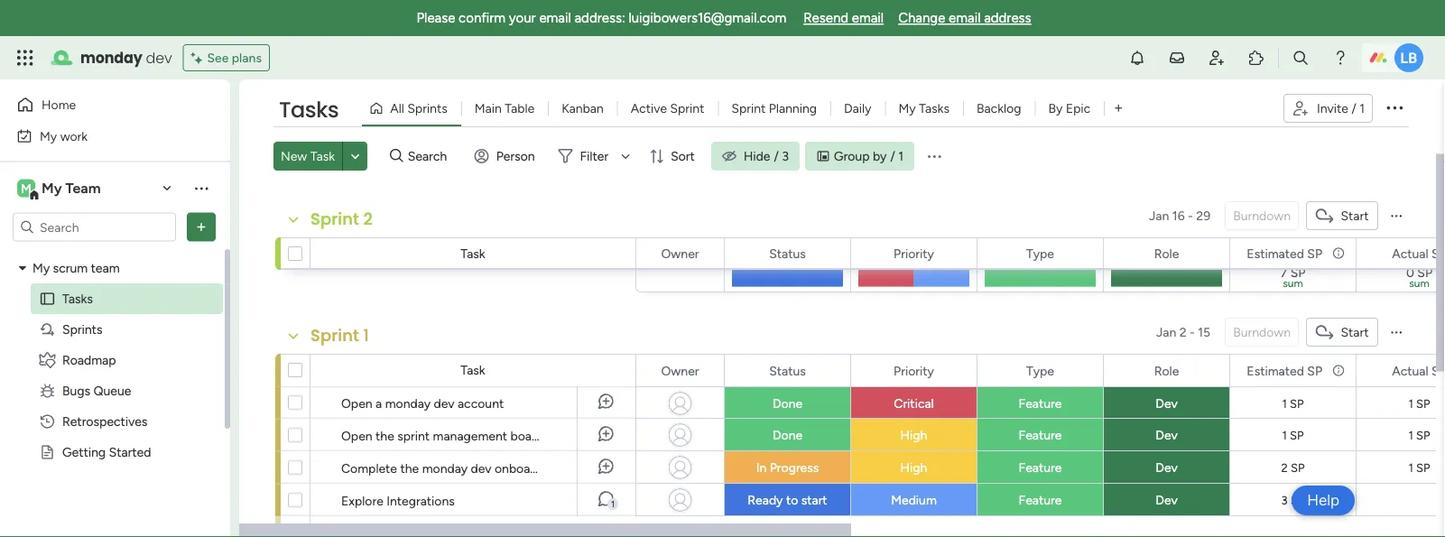 Task type: describe. For each thing, give the bounding box(es) containing it.
jan 16 - 29
[[1149, 208, 1211, 223]]

planning
[[769, 101, 817, 116]]

1 type field from the top
[[1022, 243, 1059, 263]]

scrum
[[53, 260, 88, 276]]

jan 2 - 15 button
[[1149, 318, 1218, 347]]

29
[[1197, 208, 1211, 223]]

inbox image
[[1168, 49, 1186, 67]]

help button
[[1292, 486, 1355, 516]]

my work button
[[11, 121, 194, 150]]

backlog
[[977, 101, 1022, 116]]

1 role from the top
[[1154, 246, 1179, 261]]

2 sp
[[1282, 461, 1305, 475]]

1 owner field from the top
[[657, 243, 704, 263]]

open for open the sprint management board
[[341, 428, 373, 443]]

explore integrations
[[341, 493, 455, 508]]

0 vertical spatial dev
[[146, 47, 172, 68]]

change email address
[[898, 10, 1032, 26]]

2 status field from the top
[[765, 361, 811, 381]]

1 inside button
[[1360, 101, 1365, 116]]

2 owner from the top
[[661, 363, 699, 378]]

the for complete
[[400, 460, 419, 476]]

/ for 3
[[774, 149, 779, 164]]

see
[[207, 50, 229, 65]]

jan 2 - 15
[[1156, 325, 1211, 340]]

bugs
[[62, 383, 90, 399]]

epic
[[1066, 101, 1091, 116]]

menu image for sprint 2
[[1389, 209, 1404, 223]]

backlog button
[[963, 94, 1035, 123]]

2 actual sp field from the top
[[1388, 361, 1445, 381]]

new task
[[281, 149, 335, 164]]

start
[[801, 493, 828, 508]]

daily
[[844, 101, 872, 116]]

email for change email address
[[949, 10, 981, 26]]

please
[[417, 10, 455, 26]]

estimated for column information icon's estimated sp "field"
[[1247, 363, 1304, 378]]

sort
[[671, 149, 695, 164]]

bugs queue
[[62, 383, 131, 399]]

workspace selection element
[[17, 177, 103, 201]]

1 actual sp from the top
[[1392, 246, 1445, 261]]

new task button
[[274, 142, 342, 171]]

your
[[509, 10, 536, 26]]

task for sprint 2
[[461, 246, 485, 261]]

1 inside 'button'
[[611, 499, 615, 510]]

start button for 2
[[1306, 201, 1379, 230]]

onboarding
[[495, 460, 559, 476]]

2 status from the top
[[769, 363, 806, 378]]

ready to start
[[748, 493, 828, 508]]

2 actual from the top
[[1392, 363, 1429, 378]]

select product image
[[16, 49, 34, 67]]

2 for sprint
[[363, 208, 373, 231]]

my work
[[40, 128, 88, 144]]

5 sp
[[1282, 204, 1305, 219]]

hide
[[744, 149, 771, 164]]

1 done from the top
[[773, 396, 803, 411]]

2 feature from the top
[[1019, 428, 1062, 443]]

public board image for tasks
[[39, 290, 56, 307]]

by epic button
[[1035, 94, 1104, 123]]

sprint for sprint planning
[[732, 101, 766, 116]]

resend email
[[804, 10, 884, 26]]

2 owner field from the top
[[657, 361, 704, 381]]

ready
[[748, 493, 783, 508]]

sprint planning button
[[718, 94, 831, 123]]

1 role field from the top
[[1150, 243, 1184, 263]]

column information image
[[1332, 246, 1346, 260]]

resend email link
[[804, 10, 884, 26]]

management
[[433, 428, 507, 443]]

my for my scrum team
[[33, 260, 50, 276]]

explore automations
[[341, 204, 459, 219]]

search everything image
[[1292, 49, 1310, 67]]

critical
[[894, 396, 934, 411]]

- for 2
[[1188, 208, 1193, 223]]

main
[[475, 101, 502, 116]]

2 actual sp from the top
[[1392, 363, 1445, 378]]

dev for complete
[[471, 460, 492, 476]]

by
[[1049, 101, 1063, 116]]

my team
[[42, 180, 101, 197]]

team
[[91, 260, 120, 276]]

hide / 3
[[744, 149, 789, 164]]

my tasks
[[899, 101, 950, 116]]

4 feature from the top
[[1019, 493, 1062, 508]]

dev for explore automations
[[1156, 204, 1178, 219]]

priority for sprint 1
[[894, 363, 934, 378]]

arrow down image
[[615, 145, 637, 167]]

3 feature from the top
[[1019, 460, 1062, 475]]

by epic
[[1049, 101, 1091, 116]]

monday dev
[[80, 47, 172, 68]]

sprints inside button
[[407, 101, 448, 116]]

type for first type field from the bottom of the page
[[1027, 363, 1054, 378]]

dev for explore integrations
[[1156, 493, 1178, 508]]

kanban
[[562, 101, 604, 116]]

Search field
[[403, 144, 457, 169]]

public board image for getting started
[[39, 444, 56, 461]]

resend
[[804, 10, 849, 26]]

kanban button
[[548, 94, 617, 123]]

2 for jan
[[1180, 325, 1187, 340]]

active sprint
[[631, 101, 705, 116]]

start for sprint 1
[[1341, 325, 1369, 340]]

address:
[[575, 10, 625, 26]]

1 horizontal spatial /
[[891, 149, 895, 164]]

monday for complete
[[422, 460, 468, 476]]

7
[[1281, 265, 1288, 280]]

2 dev from the top
[[1156, 396, 1178, 411]]

explore for explore integrations
[[341, 493, 384, 508]]

getting started
[[62, 445, 151, 460]]

options image
[[1384, 96, 1406, 118]]

my for my work
[[40, 128, 57, 144]]

estimated sp for column information image estimated sp "field"
[[1247, 246, 1323, 261]]

sprint
[[397, 428, 430, 443]]

retrospectives
[[62, 414, 147, 429]]

sort button
[[642, 142, 706, 171]]

active
[[631, 101, 667, 116]]

person button
[[467, 142, 546, 171]]

started
[[109, 445, 151, 460]]

sp inside 7 sp sum
[[1291, 265, 1306, 280]]

see plans
[[207, 50, 262, 65]]

change
[[898, 10, 946, 26]]



Task type: locate. For each thing, give the bounding box(es) containing it.
1 vertical spatial type field
[[1022, 361, 1059, 381]]

type for 2nd type field from the bottom of the page
[[1027, 246, 1054, 261]]

5 dev from the top
[[1156, 493, 1178, 508]]

1 email from the left
[[539, 10, 571, 26]]

3 right hide
[[782, 149, 789, 164]]

1 vertical spatial open
[[341, 428, 373, 443]]

1 vertical spatial high
[[901, 460, 928, 475]]

0 horizontal spatial sum
[[1283, 277, 1303, 290]]

1 public board image from the top
[[39, 290, 56, 307]]

0 vertical spatial role field
[[1150, 243, 1184, 263]]

open
[[341, 395, 373, 411], [341, 428, 373, 443]]

complete the monday dev onboarding flow
[[341, 460, 587, 476]]

in progress
[[756, 460, 819, 475]]

estimated sp left column information icon
[[1247, 363, 1323, 378]]

1 vertical spatial start button
[[1306, 318, 1379, 347]]

15
[[1198, 325, 1211, 340]]

monday down open the sprint management board
[[422, 460, 468, 476]]

all sprints button
[[362, 94, 461, 123]]

/ right by
[[891, 149, 895, 164]]

1 vertical spatial the
[[400, 460, 419, 476]]

1 priority from the top
[[894, 246, 934, 261]]

2
[[363, 208, 373, 231], [1180, 325, 1187, 340], [1282, 461, 1288, 475]]

0 vertical spatial jan
[[1149, 208, 1170, 223]]

0 horizontal spatial email
[[539, 10, 571, 26]]

Owner field
[[657, 243, 704, 263], [657, 361, 704, 381]]

high up medium
[[901, 460, 928, 475]]

start up column information icon
[[1341, 325, 1369, 340]]

Actual SP field
[[1388, 243, 1445, 263], [1388, 361, 1445, 381]]

2 priority field from the top
[[889, 361, 939, 381]]

invite
[[1317, 101, 1349, 116]]

dev for open
[[434, 395, 455, 411]]

0 vertical spatial 2
[[363, 208, 373, 231]]

1 vertical spatial priority
[[894, 363, 934, 378]]

2 menu image from the top
[[1389, 325, 1404, 339]]

0 vertical spatial type field
[[1022, 243, 1059, 263]]

Role field
[[1150, 243, 1184, 263], [1150, 361, 1184, 381]]

1 horizontal spatial 2
[[1180, 325, 1187, 340]]

1 horizontal spatial dev
[[434, 395, 455, 411]]

0 vertical spatial start
[[1341, 208, 1369, 223]]

role
[[1154, 246, 1179, 261], [1154, 363, 1179, 378]]

priority for sprint 2
[[894, 246, 934, 261]]

start button
[[1306, 201, 1379, 230], [1306, 318, 1379, 347]]

1 sp
[[1282, 397, 1304, 411], [1409, 397, 1431, 411], [1282, 428, 1304, 443], [1409, 428, 1431, 443], [1409, 461, 1431, 475]]

/ for 1
[[1352, 101, 1357, 116]]

1 explore from the top
[[341, 204, 384, 219]]

open left a
[[341, 395, 373, 411]]

0 vertical spatial open
[[341, 395, 373, 411]]

help image
[[1332, 49, 1350, 67]]

2 type from the top
[[1027, 363, 1054, 378]]

jan left "15"
[[1156, 325, 1177, 340]]

2 inside field
[[363, 208, 373, 231]]

start up column information image
[[1341, 208, 1369, 223]]

my right daily at right
[[899, 101, 916, 116]]

public board image
[[39, 290, 56, 307], [39, 444, 56, 461]]

task
[[310, 149, 335, 164], [461, 246, 485, 261], [461, 362, 485, 378]]

0 vertical spatial menu image
[[1389, 209, 1404, 223]]

work
[[60, 128, 88, 144]]

1 vertical spatial type
[[1027, 363, 1054, 378]]

complete
[[341, 460, 397, 476]]

2 sum from the left
[[1410, 277, 1430, 290]]

change email address link
[[898, 10, 1032, 26]]

1 status field from the top
[[765, 243, 811, 263]]

home button
[[11, 90, 194, 119]]

the for open
[[376, 428, 394, 443]]

1 vertical spatial role
[[1154, 363, 1179, 378]]

0 vertical spatial task
[[310, 149, 335, 164]]

actual sp field right column information icon
[[1388, 361, 1445, 381]]

0 sp sum
[[1407, 265, 1433, 290]]

actual sp field up the 0
[[1388, 243, 1445, 263]]

1 vertical spatial actual sp
[[1392, 363, 1445, 378]]

2 public board image from the top
[[39, 444, 56, 461]]

0 vertical spatial sprints
[[407, 101, 448, 116]]

status
[[769, 246, 806, 261], [769, 363, 806, 378]]

jan 16 - 29 button
[[1142, 201, 1218, 230]]

2 priority from the top
[[894, 363, 934, 378]]

1 estimated sp from the top
[[1247, 246, 1323, 261]]

column information image
[[1332, 363, 1346, 378]]

tasks
[[279, 95, 339, 125], [919, 101, 950, 116], [62, 291, 93, 307]]

2 vertical spatial monday
[[422, 460, 468, 476]]

monday for open
[[385, 395, 431, 411]]

1 vertical spatial jan
[[1156, 325, 1177, 340]]

1 vertical spatial estimated sp field
[[1243, 361, 1327, 381]]

actual sp up the 0
[[1392, 246, 1445, 261]]

Tasks field
[[274, 95, 343, 125]]

1 vertical spatial status field
[[765, 361, 811, 381]]

0 vertical spatial estimated sp
[[1247, 246, 1323, 261]]

2 estimated sp field from the top
[[1243, 361, 1327, 381]]

medium
[[891, 493, 937, 508]]

1 inside field
[[363, 324, 369, 347]]

explore down angle down icon
[[341, 204, 384, 219]]

list box
[[0, 249, 230, 537]]

2 explore from the top
[[341, 493, 384, 508]]

my left 'work'
[[40, 128, 57, 144]]

priority
[[894, 246, 934, 261], [894, 363, 934, 378]]

my tasks button
[[885, 94, 963, 123]]

1 vertical spatial menu image
[[1389, 325, 1404, 339]]

all
[[390, 101, 404, 116]]

1 vertical spatial 2
[[1180, 325, 1187, 340]]

0 horizontal spatial 3
[[782, 149, 789, 164]]

1 start from the top
[[1341, 208, 1369, 223]]

2 inside button
[[1180, 325, 1187, 340]]

sprint 2
[[311, 208, 373, 231]]

sprints right all
[[407, 101, 448, 116]]

help
[[1307, 491, 1340, 510]]

daily button
[[831, 94, 885, 123]]

tasks up menu image
[[919, 101, 950, 116]]

Status field
[[765, 243, 811, 263], [765, 361, 811, 381]]

1 high from the top
[[901, 428, 928, 443]]

Estimated SP field
[[1243, 243, 1327, 263], [1243, 361, 1327, 381]]

my inside button
[[40, 128, 57, 144]]

estimated sp
[[1247, 246, 1323, 261], [1247, 363, 1323, 378]]

2 start button from the top
[[1306, 318, 1379, 347]]

add view image
[[1115, 102, 1122, 115]]

workspace image
[[17, 178, 35, 198]]

0 vertical spatial explore
[[341, 204, 384, 219]]

jan for 1
[[1156, 325, 1177, 340]]

plans
[[232, 50, 262, 65]]

1 feature from the top
[[1019, 396, 1062, 411]]

menu image
[[1389, 209, 1404, 223], [1389, 325, 1404, 339]]

1 vertical spatial explore
[[341, 493, 384, 508]]

role field down the jan 2 - 15
[[1150, 361, 1184, 381]]

monday right a
[[385, 395, 431, 411]]

a
[[376, 395, 382, 411]]

angle down image
[[351, 149, 360, 163]]

sprint for sprint 2
[[311, 208, 359, 231]]

tasks inside button
[[919, 101, 950, 116]]

progress
[[770, 460, 819, 475]]

1 horizontal spatial sum
[[1410, 277, 1430, 290]]

dev up open the sprint management board
[[434, 395, 455, 411]]

board
[[511, 428, 543, 443]]

2 left automations
[[363, 208, 373, 231]]

invite / 1 button
[[1284, 94, 1373, 123]]

1 horizontal spatial the
[[400, 460, 419, 476]]

queue
[[93, 383, 131, 399]]

apps image
[[1248, 49, 1266, 67]]

type
[[1027, 246, 1054, 261], [1027, 363, 1054, 378]]

1 vertical spatial owner
[[661, 363, 699, 378]]

in
[[756, 460, 767, 475]]

1 vertical spatial estimated
[[1247, 363, 1304, 378]]

1 actual from the top
[[1392, 246, 1429, 261]]

1 vertical spatial -
[[1190, 325, 1195, 340]]

2 done from the top
[[773, 428, 803, 443]]

invite / 1
[[1317, 101, 1365, 116]]

1 priority field from the top
[[889, 243, 939, 263]]

task inside button
[[310, 149, 335, 164]]

2 up "3 sp"
[[1282, 461, 1288, 475]]

Sprint 1 field
[[306, 324, 374, 348]]

1 horizontal spatial tasks
[[279, 95, 339, 125]]

1 vertical spatial actual
[[1392, 363, 1429, 378]]

0 vertical spatial -
[[1188, 208, 1193, 223]]

role down 16
[[1154, 246, 1179, 261]]

0 vertical spatial actual
[[1392, 246, 1429, 261]]

v2 search image
[[390, 146, 403, 166]]

2 left "15"
[[1180, 325, 1187, 340]]

open up complete
[[341, 428, 373, 443]]

- left "15"
[[1190, 325, 1195, 340]]

3 email from the left
[[949, 10, 981, 26]]

email
[[539, 10, 571, 26], [852, 10, 884, 26], [949, 10, 981, 26]]

/ right invite
[[1352, 101, 1357, 116]]

2 horizontal spatial tasks
[[919, 101, 950, 116]]

luigi bowers image
[[1395, 43, 1424, 72]]

estimated for column information image estimated sp "field"
[[1247, 246, 1304, 261]]

m
[[21, 181, 32, 196]]

main table button
[[461, 94, 548, 123]]

1 vertical spatial start
[[1341, 325, 1369, 340]]

estimated left column information icon
[[1247, 363, 1304, 378]]

integrations
[[387, 493, 455, 508]]

open a monday dev account
[[341, 395, 504, 411]]

2 estimated from the top
[[1247, 363, 1304, 378]]

0 horizontal spatial the
[[376, 428, 394, 443]]

- for 1
[[1190, 325, 1195, 340]]

1 vertical spatial sprints
[[62, 322, 102, 337]]

0 vertical spatial done
[[773, 396, 803, 411]]

task for sprint 1
[[461, 362, 485, 378]]

2 type field from the top
[[1022, 361, 1059, 381]]

public board image left getting
[[39, 444, 56, 461]]

estimated sp field for column information icon
[[1243, 361, 1327, 381]]

2 horizontal spatial dev
[[471, 460, 492, 476]]

sum for 7
[[1283, 277, 1303, 290]]

1 vertical spatial done
[[773, 428, 803, 443]]

Search in workspace field
[[38, 217, 151, 237]]

1 vertical spatial estimated sp
[[1247, 363, 1323, 378]]

open the sprint management board
[[341, 428, 543, 443]]

Type field
[[1022, 243, 1059, 263], [1022, 361, 1059, 381]]

menu image
[[925, 147, 944, 165]]

2 horizontal spatial email
[[949, 10, 981, 26]]

to
[[786, 493, 798, 508]]

1 vertical spatial monday
[[385, 395, 431, 411]]

1 open from the top
[[341, 395, 373, 411]]

1 start button from the top
[[1306, 201, 1379, 230]]

invite members image
[[1208, 49, 1226, 67]]

email right change
[[949, 10, 981, 26]]

0 vertical spatial role
[[1154, 246, 1179, 261]]

role field down 16
[[1150, 243, 1184, 263]]

main table
[[475, 101, 535, 116]]

5
[[1282, 204, 1288, 219]]

3 dev from the top
[[1156, 428, 1178, 443]]

priority field for sprint 1
[[889, 361, 939, 381]]

0 vertical spatial status field
[[765, 243, 811, 263]]

by
[[873, 149, 887, 164]]

0 vertical spatial actual sp field
[[1388, 243, 1445, 263]]

team
[[65, 180, 101, 197]]

start button up column information icon
[[1306, 318, 1379, 347]]

1 type from the top
[[1027, 246, 1054, 261]]

1 actual sp field from the top
[[1388, 243, 1445, 263]]

16
[[1173, 208, 1185, 223]]

email right your
[[539, 10, 571, 26]]

actual sp right column information icon
[[1392, 363, 1445, 378]]

1 sum from the left
[[1283, 277, 1303, 290]]

priority field for sprint 2
[[889, 243, 939, 263]]

address
[[984, 10, 1032, 26]]

2 high from the top
[[901, 460, 928, 475]]

0 vertical spatial type
[[1027, 246, 1054, 261]]

0 vertical spatial the
[[376, 428, 394, 443]]

option
[[0, 252, 230, 256]]

workspace options image
[[192, 179, 210, 197]]

my inside workspace selection element
[[42, 180, 62, 197]]

tasks inside 'field'
[[279, 95, 339, 125]]

-
[[1188, 208, 1193, 223], [1190, 325, 1195, 340]]

explore down complete
[[341, 493, 384, 508]]

1 horizontal spatial 3
[[1282, 493, 1288, 508]]

person
[[496, 149, 535, 164]]

1 vertical spatial public board image
[[39, 444, 56, 461]]

1 vertical spatial status
[[769, 363, 806, 378]]

estimated sp for column information icon's estimated sp "field"
[[1247, 363, 1323, 378]]

menu image for sprint 1
[[1389, 325, 1404, 339]]

actual sp
[[1392, 246, 1445, 261], [1392, 363, 1445, 378]]

1 vertical spatial role field
[[1150, 361, 1184, 381]]

0 horizontal spatial dev
[[146, 47, 172, 68]]

1 owner from the top
[[661, 246, 699, 261]]

actual right column information icon
[[1392, 363, 1429, 378]]

1 horizontal spatial email
[[852, 10, 884, 26]]

1 estimated sp field from the top
[[1243, 243, 1327, 263]]

sum inside 7 sp sum
[[1283, 277, 1303, 290]]

public board image down scrum
[[39, 290, 56, 307]]

sum inside 0 sp sum
[[1410, 277, 1430, 290]]

0 vertical spatial actual sp
[[1392, 246, 1445, 261]]

sprints up roadmap
[[62, 322, 102, 337]]

0 horizontal spatial /
[[774, 149, 779, 164]]

sp
[[1291, 204, 1305, 219], [1308, 246, 1323, 261], [1432, 246, 1445, 261], [1291, 265, 1306, 280], [1418, 265, 1433, 280], [1308, 363, 1323, 378], [1432, 363, 1445, 378], [1290, 397, 1304, 411], [1417, 397, 1431, 411], [1290, 428, 1304, 443], [1417, 428, 1431, 443], [1291, 461, 1305, 475], [1417, 461, 1431, 475], [1291, 493, 1305, 508]]

0 vertical spatial owner field
[[657, 243, 704, 263]]

dev
[[146, 47, 172, 68], [434, 395, 455, 411], [471, 460, 492, 476]]

0 vertical spatial priority
[[894, 246, 934, 261]]

sprint 1
[[311, 324, 369, 347]]

actual
[[1392, 246, 1429, 261], [1392, 363, 1429, 378]]

1 dev from the top
[[1156, 204, 1178, 219]]

flow
[[562, 460, 587, 476]]

filter button
[[551, 142, 637, 171]]

2 vertical spatial 2
[[1282, 461, 1288, 475]]

1 estimated from the top
[[1247, 246, 1304, 261]]

the left sprint
[[376, 428, 394, 443]]

2 estimated sp from the top
[[1247, 363, 1323, 378]]

my for my team
[[42, 180, 62, 197]]

home
[[42, 97, 76, 112]]

0 vertical spatial 3
[[782, 149, 789, 164]]

1 menu image from the top
[[1389, 209, 1404, 223]]

3 down 2 sp
[[1282, 493, 1288, 508]]

1 vertical spatial actual sp field
[[1388, 361, 1445, 381]]

2 role from the top
[[1154, 363, 1179, 378]]

estimated sp field up '7'
[[1243, 243, 1327, 263]]

the down sprint
[[400, 460, 419, 476]]

jan for 2
[[1149, 208, 1170, 223]]

1 vertical spatial dev
[[434, 395, 455, 411]]

my scrum team
[[33, 260, 120, 276]]

dev for complete the monday dev onboarding flow
[[1156, 460, 1178, 475]]

2 vertical spatial task
[[461, 362, 485, 378]]

open for open a monday dev account
[[341, 395, 373, 411]]

start
[[1341, 208, 1369, 223], [1341, 325, 1369, 340]]

my for my tasks
[[899, 101, 916, 116]]

automations
[[387, 204, 459, 219]]

confirm
[[459, 10, 506, 26]]

2 horizontal spatial 2
[[1282, 461, 1288, 475]]

2 horizontal spatial /
[[1352, 101, 1357, 116]]

estimated sp field for column information image
[[1243, 243, 1327, 263]]

please confirm your email address: luigibowers16@gmail.com
[[417, 10, 787, 26]]

role down the jan 2 - 15
[[1154, 363, 1179, 378]]

/ inside button
[[1352, 101, 1357, 116]]

table
[[505, 101, 535, 116]]

0
[[1407, 265, 1415, 280]]

email for resend email
[[852, 10, 884, 26]]

0 vertical spatial status
[[769, 246, 806, 261]]

1 vertical spatial task
[[461, 246, 485, 261]]

my right caret down icon
[[33, 260, 50, 276]]

estimated sp field left column information icon
[[1243, 361, 1327, 381]]

Sprint 2 field
[[306, 208, 377, 231]]

0 vertical spatial high
[[901, 428, 928, 443]]

2 role field from the top
[[1150, 361, 1184, 381]]

/ right hide
[[774, 149, 779, 164]]

the
[[376, 428, 394, 443], [400, 460, 419, 476]]

0 vertical spatial owner
[[661, 246, 699, 261]]

0 vertical spatial estimated sp field
[[1243, 243, 1327, 263]]

options image
[[192, 218, 210, 236]]

1 horizontal spatial sprints
[[407, 101, 448, 116]]

0 vertical spatial start button
[[1306, 201, 1379, 230]]

1 vertical spatial owner field
[[657, 361, 704, 381]]

dev down 'management'
[[471, 460, 492, 476]]

0 horizontal spatial 2
[[363, 208, 373, 231]]

tasks up new task button
[[279, 95, 339, 125]]

monday up home button
[[80, 47, 142, 68]]

getting
[[62, 445, 106, 460]]

email right resend on the top right of the page
[[852, 10, 884, 26]]

luigibowers16@gmail.com
[[629, 10, 787, 26]]

jan left 16
[[1149, 208, 1170, 223]]

estimated
[[1247, 246, 1304, 261], [1247, 363, 1304, 378]]

Priority field
[[889, 243, 939, 263], [889, 361, 939, 381]]

2 start from the top
[[1341, 325, 1369, 340]]

estimated sp up '7'
[[1247, 246, 1323, 261]]

feature
[[1019, 396, 1062, 411], [1019, 428, 1062, 443], [1019, 460, 1062, 475], [1019, 493, 1062, 508]]

start for sprint 2
[[1341, 208, 1369, 223]]

1 button
[[577, 484, 636, 516]]

caret down image
[[19, 262, 26, 274]]

start button for 1
[[1306, 318, 1379, 347]]

1 vertical spatial 3
[[1282, 493, 1288, 508]]

all sprints
[[390, 101, 448, 116]]

my
[[899, 101, 916, 116], [40, 128, 57, 144], [42, 180, 62, 197], [33, 260, 50, 276]]

list box containing my scrum team
[[0, 249, 230, 537]]

2 email from the left
[[852, 10, 884, 26]]

dev left "see"
[[146, 47, 172, 68]]

1 status from the top
[[769, 246, 806, 261]]

sp inside 0 sp sum
[[1418, 265, 1433, 280]]

sprint for sprint 1
[[311, 324, 359, 347]]

4 dev from the top
[[1156, 460, 1178, 475]]

2 open from the top
[[341, 428, 373, 443]]

estimated up '7'
[[1247, 246, 1304, 261]]

0 horizontal spatial sprints
[[62, 322, 102, 337]]

start button up column information image
[[1306, 201, 1379, 230]]

0 vertical spatial public board image
[[39, 290, 56, 307]]

sum for 0
[[1410, 277, 1430, 290]]

notifications image
[[1129, 49, 1147, 67]]

jan
[[1149, 208, 1170, 223], [1156, 325, 1177, 340]]

0 vertical spatial priority field
[[889, 243, 939, 263]]

0 horizontal spatial tasks
[[62, 291, 93, 307]]

- right 16
[[1188, 208, 1193, 223]]

my inside button
[[899, 101, 916, 116]]

owner
[[661, 246, 699, 261], [661, 363, 699, 378]]

0 vertical spatial monday
[[80, 47, 142, 68]]

1 vertical spatial priority field
[[889, 361, 939, 381]]

actual up the 0
[[1392, 246, 1429, 261]]

my right workspace icon
[[42, 180, 62, 197]]

7 sp sum
[[1281, 265, 1306, 290]]

sprint
[[670, 101, 705, 116], [732, 101, 766, 116], [311, 208, 359, 231], [311, 324, 359, 347]]

2 vertical spatial dev
[[471, 460, 492, 476]]

explore
[[341, 204, 384, 219], [341, 493, 384, 508]]

high down critical
[[901, 428, 928, 443]]

0 vertical spatial estimated
[[1247, 246, 1304, 261]]

explore for explore automations
[[341, 204, 384, 219]]

tasks down my scrum team
[[62, 291, 93, 307]]



Task type: vqa. For each thing, say whether or not it's contained in the screenshot.
Invite / 1 button
yes



